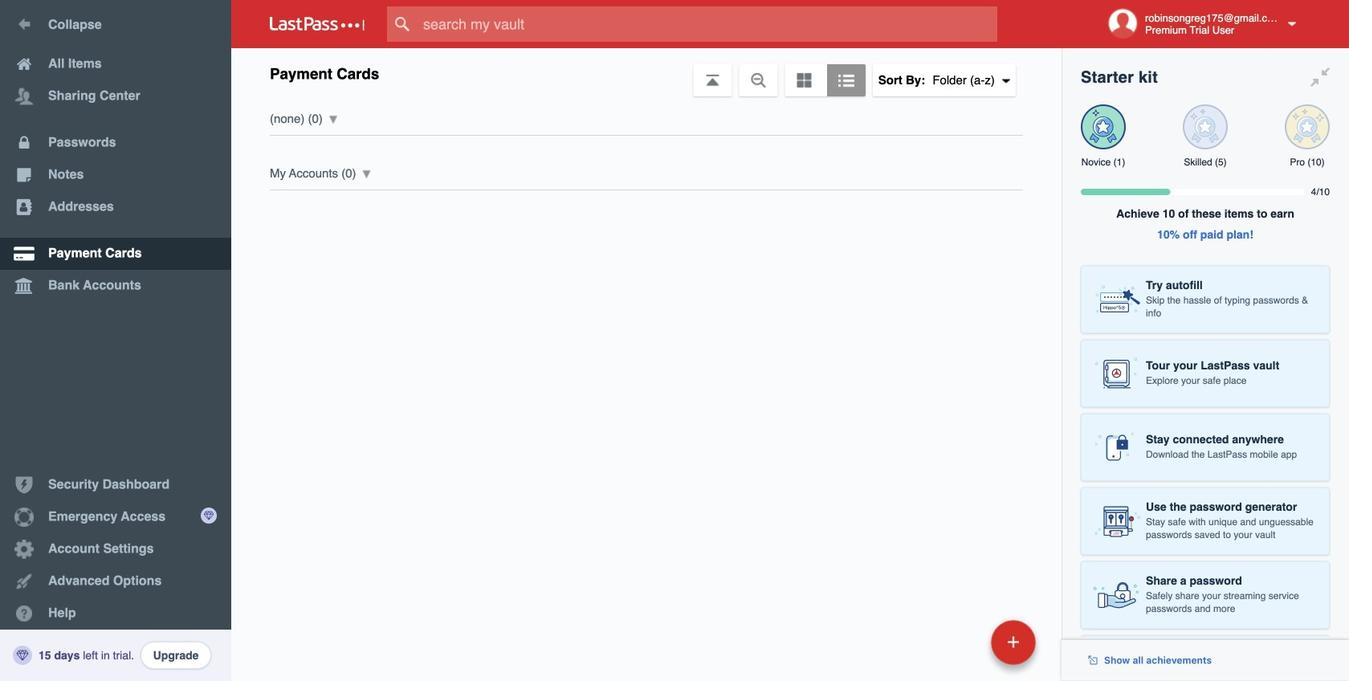 Task type: describe. For each thing, give the bounding box(es) containing it.
search my vault text field
[[387, 6, 1029, 42]]

vault options navigation
[[231, 48, 1062, 96]]

main navigation navigation
[[0, 0, 231, 681]]



Task type: locate. For each thing, give the bounding box(es) containing it.
lastpass image
[[270, 17, 365, 31]]

Search search field
[[387, 6, 1029, 42]]

new item element
[[881, 619, 1042, 665]]

new item navigation
[[881, 615, 1046, 681]]



